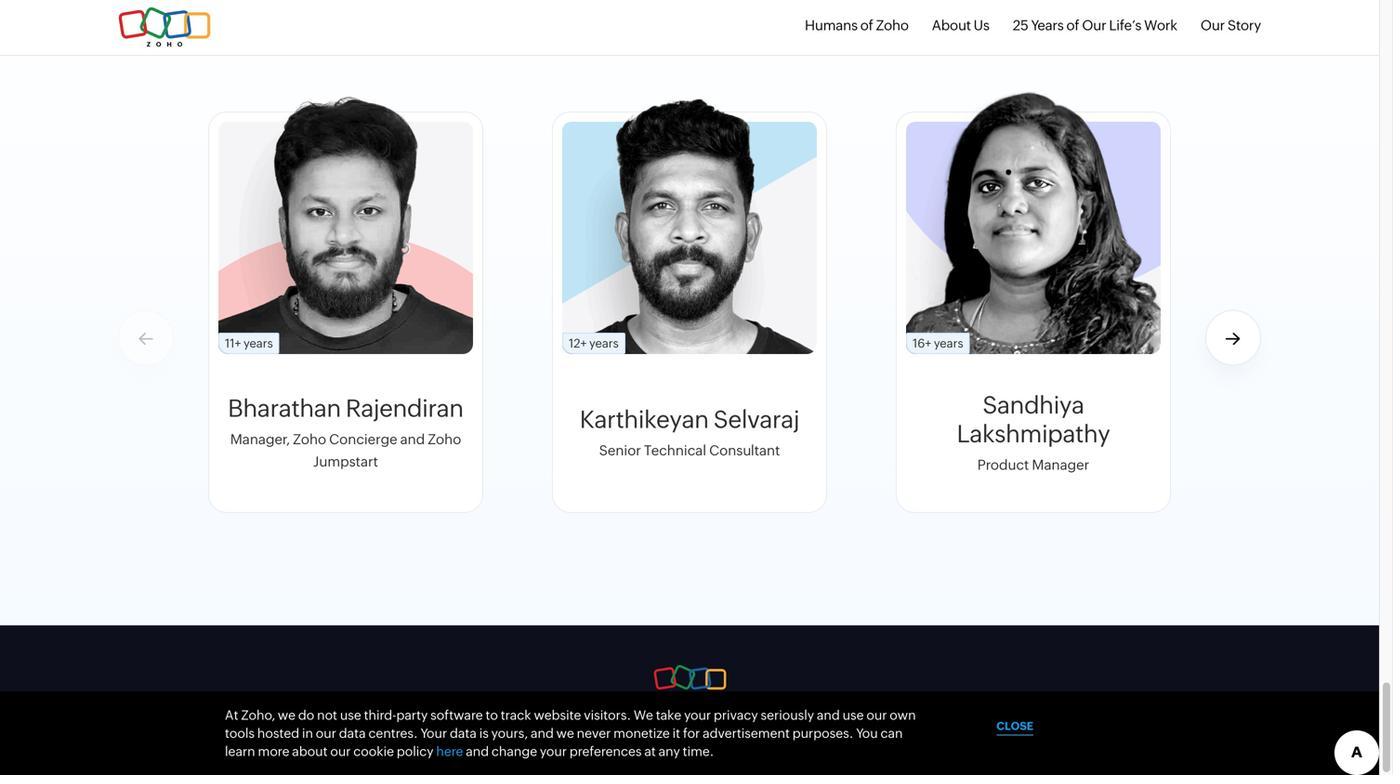 Task type: describe. For each thing, give the bounding box(es) containing it.
time.
[[683, 744, 714, 759]]

for
[[683, 726, 700, 741]]

can
[[881, 726, 903, 741]]

jumpstart
[[313, 453, 378, 470]]

karthikeyan selvaraj senior technical consultant
[[580, 406, 800, 458]]

privacy
[[714, 708, 758, 722]]

centres.
[[368, 726, 418, 741]]

here link
[[436, 744, 463, 759]]

hosted
[[257, 726, 299, 741]]

at
[[644, 744, 656, 759]]

sandhiya
[[983, 391, 1084, 419]]

years for karthikeyan selvaraj
[[589, 337, 619, 351]]

preferences
[[570, 744, 642, 759]]

2 our from the left
[[1201, 17, 1225, 33]]

2 of from the left
[[1067, 17, 1080, 33]]

is
[[479, 726, 489, 741]]

manager
[[1032, 457, 1090, 473]]

25
[[1013, 17, 1029, 33]]

2 use from the left
[[843, 708, 864, 722]]

2 data from the left
[[450, 726, 477, 741]]

learn
[[225, 744, 255, 759]]

1 horizontal spatial zoho
[[428, 431, 461, 447]]

16+
[[913, 337, 932, 351]]

seriously
[[761, 708, 814, 722]]

not
[[317, 708, 337, 722]]

2 vertical spatial our
[[330, 744, 351, 759]]

yours,
[[491, 726, 528, 741]]

sandhiya lakshmipathy product manager
[[957, 391, 1110, 473]]

advertisement
[[703, 726, 790, 741]]

2 horizontal spatial zoho
[[876, 17, 909, 33]]

at
[[225, 708, 238, 722]]

and down 'website'
[[531, 726, 554, 741]]

and inside bharathan rajendiran manager, zoho concierge and zoho jumpstart
[[400, 431, 425, 447]]

own
[[890, 708, 916, 722]]

1 horizontal spatial we
[[556, 726, 574, 741]]

previous button
[[118, 310, 174, 366]]

lakshmipathy
[[957, 420, 1110, 448]]

next button
[[1205, 310, 1261, 366]]

selvaraj
[[713, 406, 800, 433]]

years for sandhiya lakshmipathy
[[934, 337, 963, 351]]

work
[[1144, 17, 1177, 33]]

our story
[[1201, 17, 1261, 33]]

years for bharathan rajendiran
[[244, 337, 273, 351]]

do
[[298, 708, 314, 722]]

tools
[[225, 726, 255, 741]]

11+
[[225, 337, 241, 351]]

rajendiran
[[346, 395, 464, 422]]

change
[[492, 744, 537, 759]]

bharathan
[[228, 395, 341, 422]]

party
[[396, 708, 428, 722]]

story
[[1228, 17, 1261, 33]]

2023
[[531, 717, 563, 733]]

16+ years
[[913, 337, 963, 351]]

cookie
[[353, 744, 394, 759]]

life's
[[1109, 17, 1142, 33]]

at zoho, we do not use third-party software to track website visitors. we take your privacy seriously and use our own tools hosted in our data centres. your data is yours, and we never monetize it for advertisement purposes. you can learn more about our cookie policy
[[225, 708, 916, 759]]

and down is
[[466, 744, 489, 759]]

our story link
[[1201, 17, 1261, 33]]



Task type: locate. For each thing, give the bounding box(es) containing it.
1 horizontal spatial data
[[450, 726, 477, 741]]

zoho down rajendiran
[[428, 431, 461, 447]]

to
[[486, 708, 498, 722]]

of right humans
[[860, 17, 873, 33]]

0 horizontal spatial zoho
[[293, 431, 326, 447]]

years right 12+
[[589, 337, 619, 351]]

0 horizontal spatial our
[[1082, 17, 1107, 33]]

3 years from the left
[[934, 337, 963, 351]]

1 data from the left
[[339, 726, 366, 741]]

zoho down 'bharathan'
[[293, 431, 326, 447]]

data
[[339, 726, 366, 741], [450, 726, 477, 741]]

manager,
[[230, 431, 290, 447]]

our down not
[[316, 726, 336, 741]]

0 vertical spatial our
[[867, 708, 887, 722]]

1 vertical spatial your
[[540, 744, 567, 759]]

any
[[659, 744, 680, 759]]

humans of zoho link
[[805, 17, 909, 33]]

policy
[[397, 744, 434, 759]]

website
[[534, 708, 581, 722]]

and down rajendiran
[[400, 431, 425, 447]]

we
[[278, 708, 296, 722], [556, 726, 574, 741]]

technical
[[644, 442, 706, 458]]

years right "11+"
[[244, 337, 273, 351]]

next
[[1221, 331, 1246, 345]]

1 vertical spatial our
[[316, 726, 336, 741]]

here and change your preferences at any time.
[[436, 744, 714, 759]]

of
[[860, 17, 873, 33], [1067, 17, 1080, 33]]

track
[[501, 708, 531, 722]]

humans
[[805, 17, 858, 33]]

your
[[684, 708, 711, 722], [540, 744, 567, 759]]

0 horizontal spatial we
[[278, 708, 296, 722]]

senior
[[599, 442, 641, 458]]

zoho
[[876, 17, 909, 33], [293, 431, 326, 447], [428, 431, 461, 447]]

about us link
[[932, 17, 990, 33]]

1 years from the left
[[244, 337, 273, 351]]

third-
[[364, 708, 396, 722]]

1 horizontal spatial years
[[589, 337, 619, 351]]

zoho,
[[241, 708, 275, 722]]

1 horizontal spatial your
[[684, 708, 711, 722]]

about
[[932, 17, 971, 33]]

data up cookie
[[339, 726, 366, 741]]

years
[[244, 337, 273, 351], [589, 337, 619, 351], [934, 337, 963, 351]]

humans of zoho
[[805, 17, 909, 33]]

use up you
[[843, 708, 864, 722]]

12+ years
[[569, 337, 619, 351]]

and
[[400, 431, 425, 447], [817, 708, 840, 722], [531, 726, 554, 741], [466, 744, 489, 759]]

zoho left about
[[876, 17, 909, 33]]

1 use from the left
[[340, 708, 361, 722]]

your
[[421, 726, 447, 741]]

about
[[292, 744, 328, 759]]

0 horizontal spatial your
[[540, 744, 567, 759]]

in
[[302, 726, 313, 741]]

karthikeyan
[[580, 406, 709, 433]]

we down 'website'
[[556, 726, 574, 741]]

close
[[997, 720, 1034, 732]]

and up purposes.
[[817, 708, 840, 722]]

your down 2023
[[540, 744, 567, 759]]

1 horizontal spatial our
[[1201, 17, 1225, 33]]

our up you
[[867, 708, 887, 722]]

about us
[[932, 17, 990, 33]]

1 vertical spatial we
[[556, 726, 574, 741]]

0 horizontal spatial of
[[860, 17, 873, 33]]

1 horizontal spatial of
[[1067, 17, 1080, 33]]

our left life's
[[1082, 17, 1107, 33]]

monetize
[[614, 726, 670, 741]]

our
[[867, 708, 887, 722], [316, 726, 336, 741], [330, 744, 351, 759]]

years right 16+
[[934, 337, 963, 351]]

our right about at the left bottom
[[330, 744, 351, 759]]

product
[[978, 457, 1029, 473]]

years
[[1031, 17, 1064, 33]]

11+ years
[[225, 337, 273, 351]]

concierge
[[329, 431, 397, 447]]

we
[[634, 708, 653, 722]]

of right years
[[1067, 17, 1080, 33]]

12+
[[569, 337, 587, 351]]

data down software
[[450, 726, 477, 741]]

take
[[656, 708, 681, 722]]

us
[[974, 17, 990, 33]]

our left story
[[1201, 17, 1225, 33]]

we left do
[[278, 708, 296, 722]]

0 horizontal spatial use
[[340, 708, 361, 722]]

your up for
[[684, 708, 711, 722]]

25 years of our life's work link
[[1013, 17, 1177, 33]]

25 years of our life's work
[[1013, 17, 1177, 33]]

here
[[436, 744, 463, 759]]

1 of from the left
[[860, 17, 873, 33]]

never
[[577, 726, 611, 741]]

you
[[856, 726, 878, 741]]

it
[[673, 726, 680, 741]]

1 our from the left
[[1082, 17, 1107, 33]]

0 vertical spatial your
[[684, 708, 711, 722]]

0 horizontal spatial years
[[244, 337, 273, 351]]

2 years from the left
[[589, 337, 619, 351]]

bharathan rajendiran manager, zoho concierge and zoho jumpstart
[[228, 395, 464, 470]]

visitors.
[[584, 708, 631, 722]]

more
[[258, 744, 289, 759]]

consultant
[[709, 442, 780, 458]]

2 horizontal spatial years
[[934, 337, 963, 351]]

use right not
[[340, 708, 361, 722]]

use
[[340, 708, 361, 722], [843, 708, 864, 722]]

purposes.
[[793, 726, 854, 741]]

our
[[1082, 17, 1107, 33], [1201, 17, 1225, 33]]

previous
[[122, 331, 170, 345]]

0 vertical spatial we
[[278, 708, 296, 722]]

1 horizontal spatial use
[[843, 708, 864, 722]]

your inside at zoho, we do not use third-party software to track website visitors. we take your privacy seriously and use our own tools hosted in our data centres. your data is yours, and we never monetize it for advertisement purposes. you can learn more about our cookie policy
[[684, 708, 711, 722]]

0 horizontal spatial data
[[339, 726, 366, 741]]

software
[[430, 708, 483, 722]]



Task type: vqa. For each thing, say whether or not it's contained in the screenshot.
top on
no



